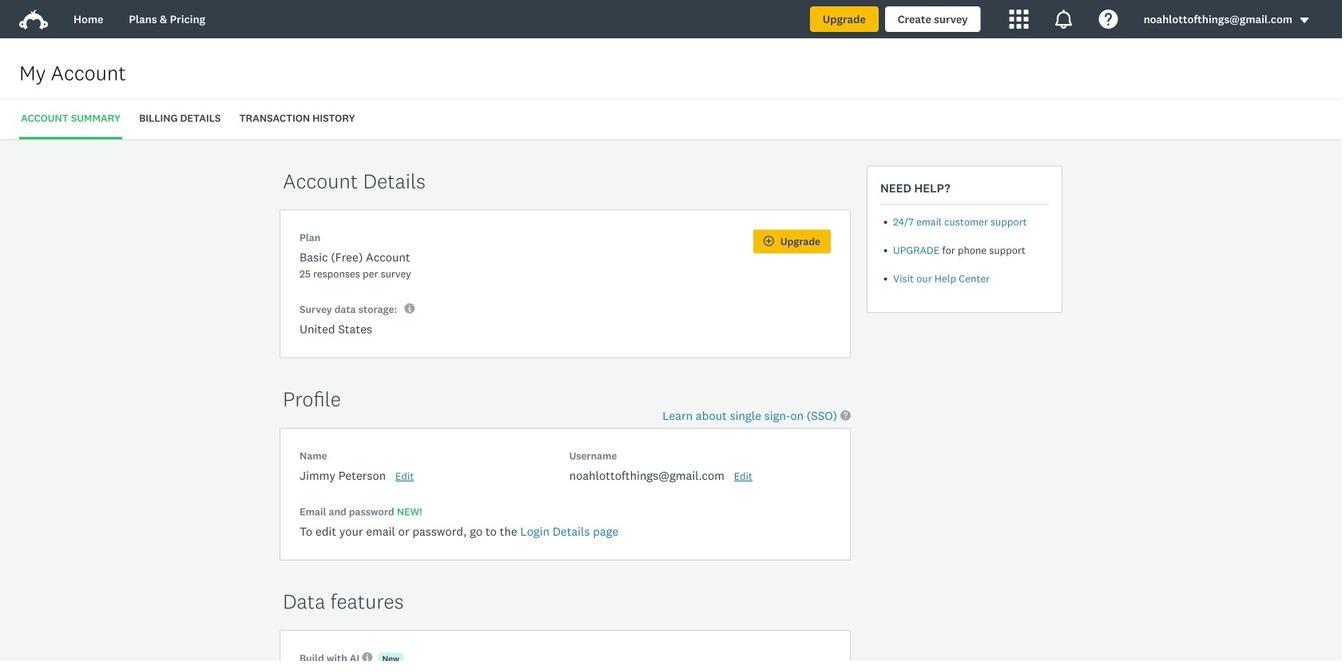 Task type: vqa. For each thing, say whether or not it's contained in the screenshot.
SurveyMonkey Logo
yes



Task type: locate. For each thing, give the bounding box(es) containing it.
help icon image
[[1099, 10, 1118, 29]]

dropdown arrow image
[[1299, 15, 1310, 26]]

2 products icon image from the left
[[1054, 10, 1073, 29]]

1 horizontal spatial products icon image
[[1054, 10, 1073, 29]]

0 horizontal spatial products icon image
[[1009, 10, 1029, 29]]

products icon image
[[1009, 10, 1029, 29], [1054, 10, 1073, 29]]

1 products icon image from the left
[[1009, 10, 1029, 29]]

surveymonkey logo image
[[19, 10, 48, 30]]



